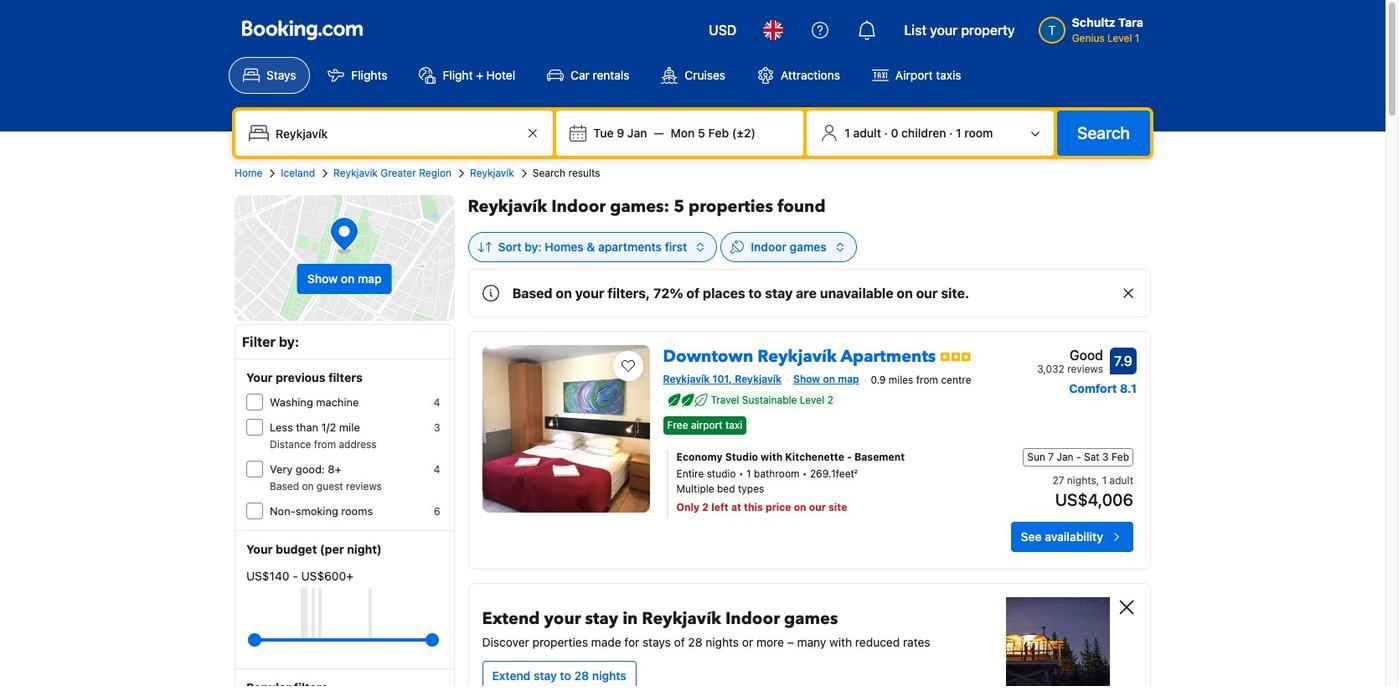 Task type: locate. For each thing, give the bounding box(es) containing it.
extend for your
[[482, 608, 540, 630]]

car rentals link
[[533, 57, 644, 94]]

1 vertical spatial by:
[[279, 334, 299, 349]]

extend for stay
[[492, 669, 531, 683]]

1 vertical spatial 28
[[574, 669, 589, 683]]

more
[[757, 635, 784, 650]]

mon 5 feb (±2) button
[[664, 118, 763, 148]]

from down 1/2
[[314, 438, 336, 451]]

feb
[[708, 126, 729, 140], [1112, 451, 1130, 463]]

1 horizontal spatial level
[[1108, 32, 1132, 44]]

1 vertical spatial stay
[[585, 608, 618, 630]]

2 left left
[[702, 501, 709, 514]]

of right stays
[[674, 635, 685, 650]]

1 up "types"
[[747, 468, 751, 480]]

1 your from the top
[[246, 370, 273, 385]]

based for based on guest reviews
[[270, 480, 299, 493]]

your left filters,
[[575, 286, 605, 301]]

27
[[1053, 474, 1065, 487]]

free airport taxi
[[667, 419, 743, 432]]

adult right ,
[[1110, 474, 1134, 487]]

good
[[1070, 348, 1104, 363]]

indoor down results
[[551, 195, 606, 218]]

to
[[749, 286, 762, 301], [560, 669, 571, 683]]

0 horizontal spatial properties
[[533, 635, 588, 650]]

airport taxis
[[896, 68, 962, 82]]

0 horizontal spatial with
[[761, 451, 783, 463]]

1 vertical spatial feb
[[1112, 451, 1130, 463]]

your for your budget (per night)
[[246, 542, 273, 556]]

1 vertical spatial show
[[793, 373, 820, 385]]

1 vertical spatial 4
[[434, 463, 440, 476]]

reviews
[[1068, 363, 1104, 375], [346, 480, 382, 493]]

1 horizontal spatial adult
[[1110, 474, 1134, 487]]

previous
[[276, 370, 326, 385]]

0 vertical spatial 28
[[688, 635, 703, 650]]

iceland
[[281, 167, 315, 179]]

1 vertical spatial your
[[575, 286, 605, 301]]

0 horizontal spatial 2
[[702, 501, 709, 514]]

reykjavík down downtown
[[663, 373, 710, 385]]

your up us$140
[[246, 542, 273, 556]]

based down the very
[[270, 480, 299, 493]]

your
[[930, 23, 958, 38], [575, 286, 605, 301], [544, 608, 581, 630]]

2 horizontal spatial nights
[[1067, 474, 1097, 487]]

of right 72%
[[687, 286, 700, 301]]

2 4 from the top
[[434, 463, 440, 476]]

1 vertical spatial 5
[[674, 195, 685, 218]]

2 your from the top
[[246, 542, 273, 556]]

taxi
[[726, 419, 743, 432]]

2 vertical spatial stay
[[534, 669, 557, 683]]

jan for 9
[[628, 126, 647, 140]]

based for based on your filters, 72% of places to stay are unavailable on our site.
[[512, 286, 553, 301]]

a photo of a couple stood in front of a cabin in a forest at night image
[[1006, 598, 1110, 686]]

Where are you going? field
[[269, 118, 523, 148]]

stay inside button
[[534, 669, 557, 683]]

0 vertical spatial indoor
[[551, 195, 606, 218]]

0 vertical spatial adult
[[853, 126, 881, 140]]

1 vertical spatial search
[[533, 167, 566, 179]]

site
[[829, 501, 847, 514]]

by: right 'sort'
[[525, 240, 542, 254]]

1 horizontal spatial of
[[687, 286, 700, 301]]

mon
[[671, 126, 695, 140]]

properties
[[689, 195, 773, 218], [533, 635, 588, 650]]

reykjavík
[[470, 167, 514, 179], [468, 195, 547, 218], [758, 345, 837, 368], [663, 373, 710, 385], [735, 373, 782, 385], [642, 608, 721, 630]]

5
[[698, 126, 705, 140], [674, 195, 685, 218]]

0 horizontal spatial •
[[739, 468, 744, 480]]

very good: 8+
[[270, 463, 342, 476]]

games
[[790, 240, 827, 254], [784, 608, 838, 630]]

sustainable
[[742, 394, 797, 406]]

reviews up comfort
[[1068, 363, 1104, 375]]

0 vertical spatial extend
[[482, 608, 540, 630]]

show on map
[[307, 271, 382, 286], [793, 373, 859, 385]]

0 horizontal spatial to
[[560, 669, 571, 683]]

nights left the or
[[706, 635, 739, 650]]

1 vertical spatial show on map
[[793, 373, 859, 385]]

7.9
[[1115, 354, 1133, 369]]

0 vertical spatial 2
[[828, 394, 834, 406]]

miles
[[889, 374, 914, 386]]

reykjavík up travel sustainable level 2
[[758, 345, 837, 368]]

• down kitchenette
[[803, 468, 807, 480]]

guest
[[317, 480, 343, 493]]

2 · from the left
[[950, 126, 953, 140]]

1 • from the left
[[739, 468, 744, 480]]

1 horizontal spatial by:
[[525, 240, 542, 254]]

hotel
[[487, 68, 515, 82]]

1 vertical spatial with
[[830, 635, 852, 650]]

0 vertical spatial nights
[[1067, 474, 1097, 487]]

2 vertical spatial nights
[[592, 669, 627, 683]]

0 horizontal spatial jan
[[628, 126, 647, 140]]

nights down made
[[592, 669, 627, 683]]

0 vertical spatial feb
[[708, 126, 729, 140]]

0 vertical spatial your
[[246, 370, 273, 385]]

1 horizontal spatial to
[[749, 286, 762, 301]]

0 horizontal spatial 5
[[674, 195, 685, 218]]

0 vertical spatial show
[[307, 271, 338, 286]]

1 horizontal spatial with
[[830, 635, 852, 650]]

0 vertical spatial level
[[1108, 32, 1132, 44]]

feb for 5
[[708, 126, 729, 140]]

jan
[[628, 126, 647, 140], [1057, 451, 1074, 463]]

multiple
[[677, 483, 714, 495]]

from right miles
[[916, 374, 938, 386]]

1 horizontal spatial reviews
[[1068, 363, 1104, 375]]

properties up extend stay to 28 nights button
[[533, 635, 588, 650]]

1 vertical spatial games
[[784, 608, 838, 630]]

address
[[339, 438, 377, 451]]

our left 'site.'
[[916, 286, 938, 301]]

0 vertical spatial by:
[[525, 240, 542, 254]]

usd
[[709, 23, 737, 38]]

search
[[1078, 123, 1130, 142], [533, 167, 566, 179]]

jan right 9
[[628, 126, 647, 140]]

2 down downtown reykjavík apartments
[[828, 394, 834, 406]]

0 horizontal spatial adult
[[853, 126, 881, 140]]

or
[[742, 635, 753, 650]]

1 horizontal spatial feb
[[1112, 451, 1130, 463]]

101,
[[713, 373, 732, 385]]

–
[[787, 635, 794, 650]]

1 horizontal spatial -
[[847, 451, 852, 463]]

nights inside extend your stay in reykjavík indoor games discover properties made for stays of 28 nights or more – many with reduced rates
[[706, 635, 739, 650]]

results
[[568, 167, 600, 179]]

reviews up rooms
[[346, 480, 382, 493]]

0 horizontal spatial of
[[674, 635, 685, 650]]

1 horizontal spatial properties
[[689, 195, 773, 218]]

1 vertical spatial to
[[560, 669, 571, 683]]

1 horizontal spatial based
[[512, 286, 553, 301]]

- left the sat
[[1077, 451, 1081, 463]]

by: right the "filter"
[[279, 334, 299, 349]]

2 • from the left
[[803, 468, 807, 480]]

1 horizontal spatial search
[[1078, 123, 1130, 142]]

are
[[796, 286, 817, 301]]

0 vertical spatial based
[[512, 286, 553, 301]]

filter
[[242, 334, 276, 349]]

adult
[[853, 126, 881, 140], [1110, 474, 1134, 487]]

sun 7 jan - sat 3 feb
[[1028, 451, 1130, 463]]

0 vertical spatial from
[[916, 374, 938, 386]]

1 4 from the top
[[434, 396, 440, 409]]

search results updated. reykjavík indoor games: 5 properties found. applied filters: entire homes & apartments. element
[[468, 195, 1151, 219]]

5 right mon
[[698, 126, 705, 140]]

show inside button
[[307, 271, 338, 286]]

adult left the "0"
[[853, 126, 881, 140]]

extend
[[482, 608, 540, 630], [492, 669, 531, 683]]

0 vertical spatial 5
[[698, 126, 705, 140]]

flights link
[[314, 57, 402, 94]]

scored 7.9 element
[[1110, 348, 1137, 375]]

left
[[711, 501, 729, 514]]

your inside extend your stay in reykjavík indoor games discover properties made for stays of 28 nights or more – many with reduced rates
[[544, 608, 581, 630]]

0 vertical spatial map
[[358, 271, 382, 286]]

by:
[[525, 240, 542, 254], [279, 334, 299, 349]]

1 vertical spatial properties
[[533, 635, 588, 650]]

0 vertical spatial your
[[930, 23, 958, 38]]

on inside economy studio with kitchenette - basement entire studio • 1 bathroom • 269.1feet² multiple bed types only 2 left at this price on our site
[[794, 501, 807, 514]]

1 vertical spatial our
[[809, 501, 826, 514]]

27 nights , 1 adult us$4,006
[[1053, 474, 1134, 510]]

extend stay to 28 nights
[[492, 669, 627, 683]]

show
[[307, 271, 338, 286], [793, 373, 820, 385]]

1 horizontal spatial from
[[916, 374, 938, 386]]

search for search
[[1078, 123, 1130, 142]]

0 vertical spatial jan
[[628, 126, 647, 140]]

1 horizontal spatial jan
[[1057, 451, 1074, 463]]

sun
[[1028, 451, 1046, 463]]

1 down tara at top
[[1135, 32, 1140, 44]]

2 horizontal spatial stay
[[765, 286, 793, 301]]

1 horizontal spatial ·
[[950, 126, 953, 140]]

studio
[[707, 468, 736, 480]]

0 vertical spatial reviews
[[1068, 363, 1104, 375]]

non-
[[270, 504, 296, 518]]

apartments
[[841, 345, 936, 368]]

group
[[255, 627, 432, 654]]

8+
[[328, 463, 342, 476]]

bathroom
[[754, 468, 800, 480]]

properties inside extend your stay in reykjavík indoor games discover properties made for stays of 28 nights or more – many with reduced rates
[[533, 635, 588, 650]]

0 horizontal spatial by:
[[279, 334, 299, 349]]

(per
[[320, 542, 344, 556]]

based on your filters, 72% of places to stay are unavailable on our site.
[[512, 286, 970, 301]]

good:
[[296, 463, 325, 476]]

0 horizontal spatial show
[[307, 271, 338, 286]]

with right the "many"
[[830, 635, 852, 650]]

1 horizontal spatial show on map
[[793, 373, 859, 385]]

1 vertical spatial 2
[[702, 501, 709, 514]]

indoor games
[[751, 240, 827, 254]]

2 vertical spatial indoor
[[726, 608, 780, 630]]

us$140 - us$600+
[[246, 569, 354, 583]]

distance from address
[[270, 438, 377, 451]]

map inside button
[[358, 271, 382, 286]]

your up extend stay to 28 nights button
[[544, 608, 581, 630]]

1 vertical spatial reviews
[[346, 480, 382, 493]]

1 horizontal spatial 28
[[688, 635, 703, 650]]

level down tara at top
[[1108, 32, 1132, 44]]

1 horizontal spatial 5
[[698, 126, 705, 140]]

0 horizontal spatial nights
[[592, 669, 627, 683]]

1 vertical spatial jan
[[1057, 451, 1074, 463]]

- up 269.1feet²
[[847, 451, 852, 463]]

feb right the sat
[[1112, 451, 1130, 463]]

games up the "many"
[[784, 608, 838, 630]]

your account menu schultz tara genius level 1 element
[[1039, 8, 1150, 46]]

extend inside extend your stay in reykjavík indoor games discover properties made for stays of 28 nights or more – many with reduced rates
[[482, 608, 540, 630]]

0 vertical spatial properties
[[689, 195, 773, 218]]

based down 'sort'
[[512, 286, 553, 301]]

0 horizontal spatial our
[[809, 501, 826, 514]]

iceland link
[[281, 166, 315, 181]]

0 vertical spatial show on map
[[307, 271, 382, 286]]

search inside button
[[1078, 123, 1130, 142]]

of inside extend your stay in reykjavík indoor games discover properties made for stays of 28 nights or more – many with reduced rates
[[674, 635, 685, 650]]

level right sustainable
[[800, 394, 825, 406]]

indoor inside extend your stay in reykjavík indoor games discover properties made for stays of 28 nights or more – many with reduced rates
[[726, 608, 780, 630]]

show on map inside button
[[307, 271, 382, 286]]

1 vertical spatial level
[[800, 394, 825, 406]]

non-smoking rooms
[[270, 504, 373, 518]]

0 horizontal spatial stay
[[534, 669, 557, 683]]

feb left (±2)
[[708, 126, 729, 140]]

nights up us$4,006
[[1067, 474, 1097, 487]]

jan right 7
[[1057, 451, 1074, 463]]

home link
[[235, 166, 263, 181]]

1 vertical spatial based
[[270, 480, 299, 493]]

- down budget
[[293, 569, 298, 583]]

1 horizontal spatial 2
[[828, 394, 834, 406]]

1 vertical spatial nights
[[706, 635, 739, 650]]

your
[[246, 370, 273, 385], [246, 542, 273, 556]]

properties up indoor games
[[689, 195, 773, 218]]

than
[[296, 421, 318, 434]]

1 vertical spatial of
[[674, 635, 685, 650]]

28 inside extend your stay in reykjavík indoor games discover properties made for stays of 28 nights or more – many with reduced rates
[[688, 635, 703, 650]]

based
[[512, 286, 553, 301], [270, 480, 299, 493]]

map
[[358, 271, 382, 286], [838, 373, 859, 385]]

this
[[744, 501, 763, 514]]

0 horizontal spatial feb
[[708, 126, 729, 140]]

5 right the games:
[[674, 195, 685, 218]]

list
[[904, 23, 927, 38]]

reykjavík down the reykjavík link
[[468, 195, 547, 218]]

2
[[828, 394, 834, 406], [702, 501, 709, 514]]

—
[[654, 126, 664, 140]]

with inside economy studio with kitchenette - basement entire studio • 1 bathroom • 269.1feet² multiple bed types only 2 left at this price on our site
[[761, 451, 783, 463]]

economy studio with kitchenette - basement entire studio • 1 bathroom • 269.1feet² multiple bed types only 2 left at this price on our site
[[677, 451, 905, 514]]

games down search results updated. reykjavík indoor games: 5 properties found. applied filters: entire homes & apartments. element
[[790, 240, 827, 254]]

4 for very good: 8+
[[434, 463, 440, 476]]

nights inside button
[[592, 669, 627, 683]]

extend up discover
[[482, 608, 540, 630]]

reykjavík up stays
[[642, 608, 721, 630]]

your down the "filter"
[[246, 370, 273, 385]]

0 horizontal spatial search
[[533, 167, 566, 179]]

0
[[891, 126, 899, 140]]

0 vertical spatial games
[[790, 240, 827, 254]]

0 horizontal spatial show on map
[[307, 271, 382, 286]]

1 adult · 0 children · 1 room button
[[814, 117, 1047, 149]]

• down the studio
[[739, 468, 744, 480]]

extend down discover
[[492, 669, 531, 683]]

0 vertical spatial 3
[[434, 421, 440, 434]]

· right children
[[950, 126, 953, 140]]

airport
[[896, 68, 933, 82]]

washing
[[270, 395, 313, 409]]

your right list
[[930, 23, 958, 38]]

indoor up the or
[[726, 608, 780, 630]]

· left the "0"
[[884, 126, 888, 140]]

our left site
[[809, 501, 826, 514]]

0 horizontal spatial from
[[314, 438, 336, 451]]

1 horizontal spatial •
[[803, 468, 807, 480]]

with up bathroom in the right bottom of the page
[[761, 451, 783, 463]]

attractions
[[781, 68, 840, 82]]

indoor down found
[[751, 240, 787, 254]]

0 vertical spatial search
[[1078, 123, 1130, 142]]

see availability
[[1021, 530, 1104, 544]]

by: for sort
[[525, 240, 542, 254]]

your for stay
[[544, 608, 581, 630]]

3,032
[[1038, 363, 1065, 375]]

stays link
[[229, 57, 310, 94]]

1 vertical spatial map
[[838, 373, 859, 385]]

our inside economy studio with kitchenette - basement entire studio • 1 bathroom • 269.1feet² multiple bed types only 2 left at this price on our site
[[809, 501, 826, 514]]

6
[[434, 505, 440, 518]]

0 vertical spatial 4
[[434, 396, 440, 409]]

1 right ,
[[1102, 474, 1107, 487]]

1 horizontal spatial show
[[793, 373, 820, 385]]

extend inside button
[[492, 669, 531, 683]]



Task type: describe. For each thing, give the bounding box(es) containing it.
properties inside search results updated. reykjavík indoor games: 5 properties found. applied filters: entire homes & apartments. element
[[689, 195, 773, 218]]

0 vertical spatial of
[[687, 286, 700, 301]]

homes
[[545, 240, 584, 254]]

0 horizontal spatial -
[[293, 569, 298, 583]]

filter by:
[[242, 334, 299, 349]]

night)
[[347, 542, 382, 556]]

+
[[476, 68, 483, 82]]

(±2)
[[732, 126, 756, 140]]

1 adult · 0 children · 1 room
[[845, 126, 993, 140]]

reduced
[[855, 635, 900, 650]]

adult inside 27 nights , 1 adult us$4,006
[[1110, 474, 1134, 487]]

filters,
[[608, 286, 650, 301]]

7
[[1048, 451, 1054, 463]]

your for property
[[930, 23, 958, 38]]

airport taxis link
[[858, 57, 976, 94]]

see availability link
[[1011, 522, 1134, 552]]

2 horizontal spatial -
[[1077, 451, 1081, 463]]

level inside schultz tara genius level 1
[[1108, 32, 1132, 44]]

cruises link
[[647, 57, 740, 94]]

first
[[665, 240, 687, 254]]

9
[[617, 126, 624, 140]]

nights inside 27 nights , 1 adult us$4,006
[[1067, 474, 1097, 487]]

attractions link
[[743, 57, 855, 94]]

indoor inside search results updated. reykjavík indoor games: 5 properties found. applied filters: entire homes & apartments. element
[[551, 195, 606, 218]]

jan for 7
[[1057, 451, 1074, 463]]

on inside button
[[341, 271, 355, 286]]

1 left the "0"
[[845, 126, 850, 140]]

basement
[[855, 451, 905, 463]]

studio
[[725, 451, 758, 463]]

0 vertical spatial stay
[[765, 286, 793, 301]]

2 inside economy studio with kitchenette - basement entire studio • 1 bathroom • 269.1feet² multiple bed types only 2 left at this price on our site
[[702, 501, 709, 514]]

unavailable
[[820, 286, 894, 301]]

games:
[[610, 195, 670, 218]]

downtown reykjavík apartments image
[[482, 345, 650, 513]]

your budget (per night)
[[246, 542, 382, 556]]

flight
[[443, 68, 473, 82]]

centre
[[941, 374, 972, 386]]

72%
[[654, 286, 683, 301]]

extend your stay in reykjavík indoor games discover properties made for stays of 28 nights or more – many with reduced rates
[[482, 608, 931, 650]]

8.1
[[1120, 381, 1137, 395]]

distance
[[270, 438, 311, 451]]

rates
[[903, 635, 931, 650]]

booking.com image
[[242, 20, 363, 40]]

4 for washing machine
[[434, 396, 440, 409]]

tue 9 jan — mon 5 feb (±2)
[[594, 126, 756, 140]]

schultz tara genius level 1
[[1072, 15, 1144, 44]]

reykjavík up sustainable
[[735, 373, 782, 385]]

1 inside schultz tara genius level 1
[[1135, 32, 1140, 44]]

your for your previous filters
[[246, 370, 273, 385]]

good element
[[1038, 345, 1104, 365]]

with inside extend your stay in reykjavík indoor games discover properties made for stays of 28 nights or more – many with reduced rates
[[830, 635, 852, 650]]

price
[[766, 501, 791, 514]]

indoor inside indoor games dropdown button
[[751, 240, 787, 254]]

flight + hotel
[[443, 68, 515, 82]]

comfort 8.1
[[1069, 381, 1137, 395]]

reykjavík right region
[[470, 167, 514, 179]]

home
[[235, 167, 263, 179]]

stay inside extend your stay in reykjavík indoor games discover properties made for stays of 28 nights or more – many with reduced rates
[[585, 608, 618, 630]]

comfort
[[1069, 381, 1117, 395]]

games inside extend your stay in reykjavík indoor games discover properties made for stays of 28 nights or more – many with reduced rates
[[784, 608, 838, 630]]

sat
[[1084, 451, 1100, 463]]

very
[[270, 463, 293, 476]]

us$4,006
[[1056, 490, 1134, 510]]

availability
[[1045, 530, 1104, 544]]

reykjavik greater region
[[334, 167, 452, 179]]

1 inside economy studio with kitchenette - basement entire studio • 1 bathroom • 269.1feet² multiple bed types only 2 left at this price on our site
[[747, 468, 751, 480]]

sort
[[498, 240, 522, 254]]

28 inside button
[[574, 669, 589, 683]]

free
[[667, 419, 688, 432]]

0 horizontal spatial 3
[[434, 421, 440, 434]]

entire
[[677, 468, 704, 480]]

1 · from the left
[[884, 126, 888, 140]]

to inside button
[[560, 669, 571, 683]]

less than 1/2 mile
[[270, 421, 360, 434]]

economy studio with kitchenette - basement link
[[677, 450, 960, 465]]

extend stay to 28 nights button
[[482, 661, 637, 686]]

places
[[703, 286, 746, 301]]

site.
[[941, 286, 970, 301]]

0 vertical spatial to
[[749, 286, 762, 301]]

feb for 3
[[1112, 451, 1130, 463]]

tue
[[594, 126, 614, 140]]

only
[[677, 501, 700, 514]]

1/2
[[321, 421, 336, 434]]

reykjavík 101, reykjavík
[[663, 373, 782, 385]]

by: for filter
[[279, 334, 299, 349]]

downtown reykjavík apartments link
[[663, 339, 936, 368]]

less
[[270, 421, 293, 434]]

reykjavík indoor games: 5 properties found
[[468, 195, 826, 218]]

genius
[[1072, 32, 1105, 44]]

adult inside '1 adult · 0 children · 1 room' dropdown button
[[853, 126, 881, 140]]

travel
[[711, 394, 739, 406]]

,
[[1097, 474, 1100, 487]]

reykjavik greater region link
[[334, 166, 452, 181]]

reykjavík inside extend your stay in reykjavík indoor games discover properties made for stays of 28 nights or more – many with reduced rates
[[642, 608, 721, 630]]

your previous filters
[[246, 370, 363, 385]]

schultz
[[1072, 15, 1116, 29]]

search for search results
[[533, 167, 566, 179]]

cruises
[[685, 68, 726, 82]]

machine
[[316, 395, 359, 409]]

good 3,032 reviews
[[1038, 348, 1104, 375]]

- inside economy studio with kitchenette - basement entire studio • 1 bathroom • 269.1feet² multiple bed types only 2 left at this price on our site
[[847, 451, 852, 463]]

usd button
[[699, 10, 747, 50]]

0 vertical spatial our
[[916, 286, 938, 301]]

travel sustainable level 2
[[711, 394, 834, 406]]

budget
[[276, 542, 317, 556]]

stays
[[643, 635, 671, 650]]

many
[[797, 635, 826, 650]]

1 vertical spatial 3
[[1103, 451, 1109, 463]]

1 left room
[[956, 126, 962, 140]]

us$600+
[[301, 569, 354, 583]]

taxis
[[936, 68, 962, 82]]

games inside dropdown button
[[790, 240, 827, 254]]

found
[[778, 195, 826, 218]]

tue 9 jan button
[[587, 118, 654, 148]]

1 vertical spatial from
[[314, 438, 336, 451]]

1 inside 27 nights , 1 adult us$4,006
[[1102, 474, 1107, 487]]

stays
[[266, 68, 296, 82]]

search results
[[533, 167, 600, 179]]

reviews inside good 3,032 reviews
[[1068, 363, 1104, 375]]



Task type: vqa. For each thing, say whether or not it's contained in the screenshot.
Hotel
yes



